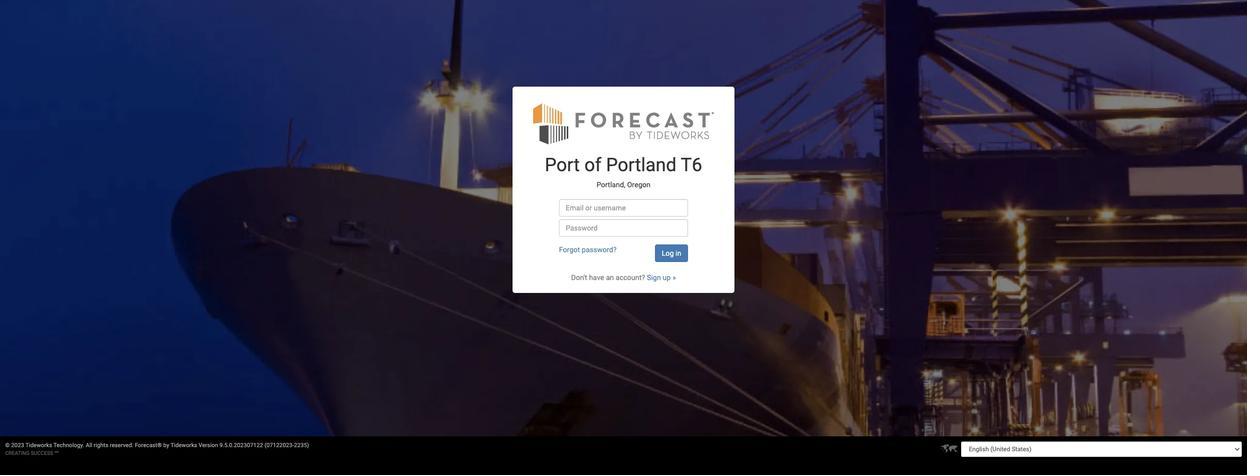 Task type: describe. For each thing, give the bounding box(es) containing it.
log in button
[[655, 245, 688, 262]]

success
[[31, 451, 53, 456]]

Password password field
[[559, 220, 688, 237]]

sign
[[647, 274, 661, 282]]

reserved.
[[110, 442, 133, 449]]

portland,
[[597, 181, 626, 189]]

forecast®
[[135, 442, 162, 449]]

log
[[662, 250, 674, 258]]

an
[[606, 274, 614, 282]]

forgot password? link
[[559, 246, 617, 254]]

account?
[[616, 274, 645, 282]]

portland
[[606, 155, 677, 176]]

2023
[[11, 442, 24, 449]]

2 tideworks from the left
[[171, 442, 197, 449]]

all
[[86, 442, 92, 449]]

in
[[676, 250, 682, 258]]

© 2023 tideworks technology. all rights reserved. forecast® by tideworks version 9.5.0.202307122 (07122023-2235) creating success ℠
[[5, 442, 309, 456]]

2235)
[[294, 442, 309, 449]]

don't have an account? sign up »
[[571, 274, 676, 282]]

version
[[199, 442, 218, 449]]



Task type: vqa. For each thing, say whether or not it's contained in the screenshot.
Import dropdown button
no



Task type: locate. For each thing, give the bounding box(es) containing it.
have
[[589, 274, 604, 282]]

up
[[663, 274, 671, 282]]

forgot
[[559, 246, 580, 254]]

port of portland t6 portland, oregon
[[545, 155, 702, 189]]

1 horizontal spatial tideworks
[[171, 442, 197, 449]]

(07122023-
[[265, 442, 294, 449]]

forgot password? log in
[[559, 246, 682, 258]]

℠
[[55, 451, 58, 456]]

©
[[5, 442, 10, 449]]

9.5.0.202307122
[[220, 442, 263, 449]]

sign up » link
[[647, 274, 676, 282]]

oregon
[[627, 181, 651, 189]]

tideworks right 'by'
[[171, 442, 197, 449]]

1 tideworks from the left
[[25, 442, 52, 449]]

technology.
[[53, 442, 84, 449]]

»
[[673, 274, 676, 282]]

creating
[[5, 451, 30, 456]]

by
[[163, 442, 169, 449]]

t6
[[681, 155, 702, 176]]

rights
[[94, 442, 108, 449]]

of
[[585, 155, 602, 176]]

password?
[[582, 246, 617, 254]]

tideworks up 'success'
[[25, 442, 52, 449]]

don't
[[571, 274, 587, 282]]

port
[[545, 155, 580, 176]]

Email or username text field
[[559, 199, 688, 217]]

tideworks
[[25, 442, 52, 449], [171, 442, 197, 449]]

0 horizontal spatial tideworks
[[25, 442, 52, 449]]

forecast® by tideworks image
[[533, 102, 714, 145]]



